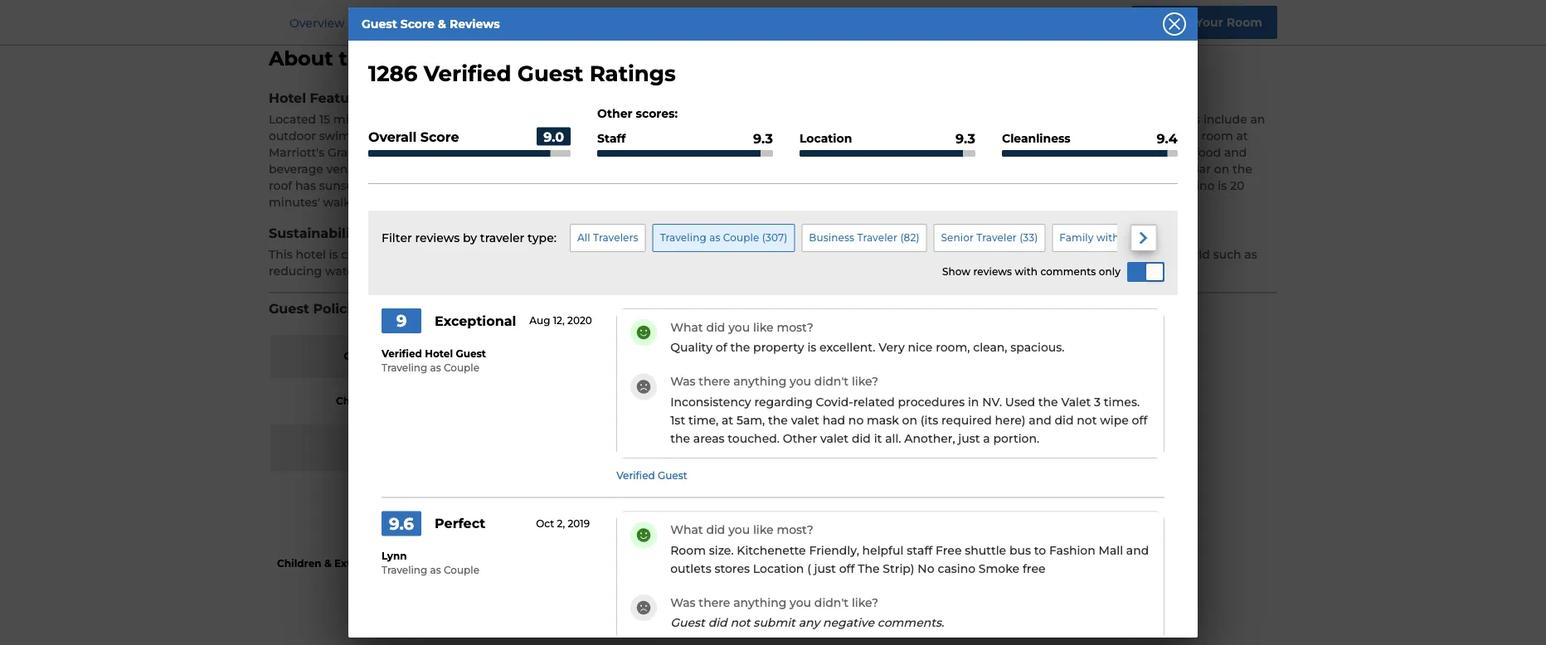Task type: describe. For each thing, give the bounding box(es) containing it.
and down conditioned
[[891, 129, 914, 143]]

guest up 'strip,'
[[518, 61, 583, 87]]

kitchenette
[[737, 543, 806, 558]]

reviews for show
[[973, 266, 1012, 278]]

the up la
[[1004, 146, 1024, 160]]

was for was there anything you didn't like? guest did not submit any negative comments.
[[670, 596, 696, 610]]

seating
[[538, 146, 581, 160]]

did down valet
[[1055, 413, 1074, 427]]

1 ) from the left
[[784, 232, 788, 244]]

0 vertical spatial minutes'
[[333, 112, 385, 127]]

a left 'seating'
[[528, 146, 535, 160]]

refrigerator
[[958, 129, 1025, 143]]

filter
[[382, 231, 412, 245]]

swimming
[[319, 129, 382, 143]]

is left 9.0
[[527, 129, 536, 143]]

wifi inside row
[[413, 441, 440, 455]]

and up hard
[[1118, 162, 1141, 176]]

after 4:00 pm
[[437, 349, 520, 364]]

9.3 for staff
[[753, 130, 773, 146]]

0 vertical spatial other
[[597, 107, 633, 121]]

what did you like most? room size.  kitchenette  friendly, helpful staff free shuttle bus to fashion mall and outlets stores  location ( just off the strip)  no casino  smoke free
[[670, 523, 1149, 576]]

of down pool
[[918, 179, 929, 193]]

overview & photos
[[290, 16, 400, 30]]

is right tub
[[776, 179, 785, 193]]

off inside what did you like most? room size.  kitchenette  friendly, helpful staff free shuttle bus to fashion mall and outlets stores  location ( just off the strip)  no casino  smoke free
[[839, 562, 855, 576]]

facilities
[[1149, 112, 1200, 127]]

overview
[[290, 16, 345, 30]]

as up travel
[[709, 232, 720, 244]]

in inside after 4:00 pm row
[[380, 351, 390, 363]]

0 vertical spatial location
[[800, 131, 852, 146]]

bus
[[1010, 543, 1031, 558]]

0 vertical spatial traveling
[[660, 232, 707, 244]]

to down filter
[[410, 247, 422, 261]]

1 horizontal spatial valet
[[791, 413, 820, 427]]

related
[[853, 395, 895, 409]]

is inside sustainability this hotel is committed to sustainability and participates in booking.com's travel sustainable program. this means they make steps to a more sustainable world such as reducing water waste, reducing emissions, and providing locally sourced food.
[[329, 247, 338, 261]]

booking.com's
[[620, 247, 707, 261]]

well
[[847, 162, 871, 176]]

( up means
[[900, 232, 904, 244]]

choose
[[1147, 15, 1192, 29]]

of inside row
[[640, 441, 651, 455]]

is left 20
[[1218, 179, 1227, 193]]

perfect
[[435, 515, 486, 532]]

with up more
[[1097, 232, 1120, 244]]

hotel.
[[679, 129, 712, 143]]

aug 12, 2020
[[530, 315, 592, 327]]

show reviews with comments only
[[942, 266, 1121, 278]]

2 horizontal spatial grand
[[991, 179, 1027, 193]]

comments
[[1041, 266, 1096, 278]]

like? for procedures
[[852, 375, 878, 389]]

1 horizontal spatial marriott's
[[385, 195, 441, 210]]

0 horizontal spatial marriott's
[[269, 146, 325, 160]]

like for kitchenette
[[753, 523, 774, 537]]

and down the type:
[[523, 264, 546, 278]]

& inside button
[[348, 16, 356, 30]]

casino
[[938, 562, 976, 576]]

the down "grab
[[553, 179, 573, 193]]

and down room
[[1224, 146, 1247, 160]]

areas inside was there anything you didn't like? inconsistency regarding covid-related procedures in nv. used the valet 3 times. 1st time, at 5am, the valet had no mask on (its required here) and did not wipe off the areas touched. other valet did it all. another, just a portion.
[[693, 432, 725, 446]]

after 4:00 pm row
[[270, 335, 1187, 378]]

young
[[1122, 232, 1155, 244]]

traveling inside lynn traveling as couple
[[382, 564, 427, 576]]

1 horizontal spatial walk
[[388, 112, 415, 127]]

the down overview & photos
[[339, 47, 374, 71]]

under
[[511, 566, 542, 578]]

such
[[1213, 247, 1242, 261]]

the left strip.
[[412, 179, 432, 193]]

sustainability
[[269, 225, 363, 241]]

guest inside verified hotel guest traveling as couple
[[456, 348, 486, 360]]

tab list containing overview & photos
[[269, 0, 841, 45]]

the down regarding
[[768, 413, 788, 427]]

0 horizontal spatial rooms
[[440, 146, 478, 160]]

lynn
[[382, 550, 407, 562]]

2 horizontal spatial chateau.
[[1030, 179, 1083, 193]]

show
[[942, 266, 971, 278]]

your
[[1196, 15, 1223, 29]]

outlets
[[670, 562, 711, 576]]

0 vertical spatial are
[[1028, 129, 1046, 143]]

anything for regarding
[[733, 375, 787, 389]]

0 vertical spatial verified
[[424, 61, 511, 87]]

modern
[[1151, 129, 1199, 143]]

time,
[[688, 413, 719, 427]]

all down well
[[859, 179, 872, 193]]

1 horizontal spatial hot
[[729, 179, 749, 193]]

scores:
[[636, 107, 678, 121]]

check-in
[[344, 351, 390, 363]]

wifi is available in all areas and is free of charge.
[[413, 441, 698, 455]]

sustainable
[[747, 247, 816, 261]]

bed.
[[726, 566, 748, 578]]

devices.
[[1099, 112, 1146, 127]]

the up 20
[[1233, 162, 1252, 176]]

waste,
[[362, 264, 399, 278]]

traveler for senior traveler
[[977, 232, 1017, 244]]

to up the area
[[584, 129, 596, 143]]

did inside was there anything you didn't like? guest did not submit any negative comments.
[[708, 616, 727, 630]]

1 horizontal spatial food
[[1195, 146, 1221, 160]]

not inside was there anything you didn't like? guest did not submit any negative comments.
[[730, 616, 750, 630]]

children for children 11 and under stay for free when using an existing bed.
[[433, 566, 476, 578]]

outdoor
[[269, 129, 316, 143]]

0 horizontal spatial chateau.
[[367, 146, 419, 160]]

located
[[269, 112, 316, 127]]

all travelers
[[577, 232, 638, 244]]

0 horizontal spatial free
[[417, 129, 443, 143]]

nonsmoking
[[696, 112, 771, 127]]

and down the starbucks
[[703, 179, 726, 193]]

did left it
[[852, 432, 871, 446]]

in inside was there anything you didn't like? inconsistency regarding covid-related procedures in nv. used the valet 3 times. 1st time, at 5am, the valet had no mask on (its required here) and did not wipe off the areas touched. other valet did it all. another, just a portion.
[[968, 395, 979, 409]]

is left charge.
[[601, 441, 610, 455]]

2020
[[567, 315, 592, 327]]

2 horizontal spatial rooms
[[937, 112, 975, 127]]

select
[[776, 146, 812, 160]]

( up steps
[[1020, 232, 1023, 244]]

stay
[[469, 487, 500, 501]]

1286
[[368, 61, 417, 87]]

2 vertical spatial from
[[354, 195, 382, 210]]

12,
[[553, 315, 565, 327]]

free inside row
[[614, 441, 637, 455]]

guest score & reviews
[[362, 17, 500, 31]]

check- for out
[[336, 395, 372, 407]]

other inside was there anything you didn't like? inconsistency regarding covid-related procedures in nv. used the valet 3 times. 1st time, at 5am, the valet had no mask on (its required here) and did not wipe off the areas touched. other valet did it all. another, just a portion.
[[783, 432, 817, 446]]

0 vertical spatial hot
[[520, 162, 541, 176]]

1 vertical spatial offers
[[1052, 162, 1085, 176]]

providing
[[549, 264, 605, 278]]

most? for friendly,
[[777, 523, 814, 537]]

0 horizontal spatial minutes'
[[269, 195, 320, 210]]

you inside what did you like most? room size.  kitchenette  friendly, helpful staff free shuttle bus to fashion mall and outlets stores  location ( just off the strip)  no casino  smoke free
[[728, 523, 750, 537]]

sourced
[[649, 264, 696, 278]]

guest up about the hotel
[[362, 17, 397, 31]]

stay
[[544, 566, 565, 578]]

of down refrigerator
[[989, 146, 1001, 160]]

traveling inside verified hotel guest traveling as couple
[[382, 362, 427, 374]]

a right tv,
[[813, 129, 820, 143]]

at inside was there anything you didn't like? inconsistency regarding covid-related procedures in nv. used the valet 3 times. 1st time, at 5am, the valet had no mask on (its required here) and did not wipe off the areas touched. other valet did it all. another, just a portion.
[[722, 413, 733, 427]]

to down well
[[844, 179, 856, 193]]

didn't for related
[[814, 375, 849, 389]]

business traveler ( 82 )
[[809, 232, 920, 244]]

wifi is available in all areas and is free of charge. row
[[270, 425, 1187, 471]]

and inside what did you like most? room size.  kitchenette  friendly, helpful staff free shuttle bus to fashion mall and outlets stores  location ( just off the strip)  no casino  smoke free
[[1126, 543, 1149, 558]]

and down traveler
[[507, 247, 529, 261]]

casino
[[1175, 179, 1215, 193]]

valet inside hotel features located 15 minutes' walk from the las vegas strip, this non-gaming and nonsmoking hotel offers air-conditioned rooms with free wifi for all devices. facilities include an outdoor swimming pool. free valet parking is offered to guests of the hotel. a flat-screen tv, a microwave and a mini-refrigerator are standard in each modern room at marriott's grand chateau. all rooms include a seating area and are brightly decorated. select rooms have panoramic views of the strip. the resort has several food and beverage venues from a marketplace with hot "grab & go" sandwiches, starbucks coffee drinks as well as a pool bar and grill. la diva offers food and the sky bar on the roof has sunset views of the strip. free access to the on-site fitness center and hot tub is provided to all guests of marriott's grand chateau. the hard rock casino is 20 minutes' walk from marriott's grand chateau.
[[446, 129, 475, 143]]

there for guest
[[699, 596, 730, 610]]

11
[[479, 566, 486, 578]]

verified guest
[[617, 470, 687, 482]]

is left available
[[443, 441, 452, 455]]

check-out row
[[270, 380, 1187, 423]]

to down "grab
[[538, 179, 550, 193]]

rooms button
[[422, 1, 503, 45]]

overall
[[368, 129, 417, 145]]

access
[[496, 179, 535, 193]]

0 horizontal spatial views
[[362, 179, 395, 193]]

free inside hotel features located 15 minutes' walk from the las vegas strip, this non-gaming and nonsmoking hotel offers air-conditioned rooms with free wifi for all devices. facilities include an outdoor swimming pool. free valet parking is offered to guests of the hotel. a flat-screen tv, a microwave and a mini-refrigerator are standard in each modern room at marriott's grand chateau. all rooms include a seating area and are brightly decorated. select rooms have panoramic views of the strip. the resort has several food and beverage venues from a marketplace with hot "grab & go" sandwiches, starbucks coffee drinks as well as a pool bar and grill. la diva offers food and the sky bar on the roof has sunset views of the strip. free access to the on-site fitness center and hot tub is provided to all guests of marriott's grand chateau. the hard rock casino is 20 minutes' walk from marriott's grand chateau.
[[1008, 112, 1030, 127]]

row group containing after 4:00 pm
[[270, 335, 1187, 645]]

you inside was there anything you didn't like? inconsistency regarding covid-related procedures in nv. used the valet 3 times. 1st time, at 5am, the valet had no mask on (its required here) and did not wipe off the areas touched. other valet did it all. another, just a portion.
[[790, 375, 811, 389]]

1 vertical spatial food
[[1088, 162, 1115, 176]]

coffee
[[752, 162, 789, 176]]

like? for any
[[852, 596, 878, 610]]

a down overall score
[[403, 162, 410, 176]]

did inside what did you like most? room size.  kitchenette  friendly, helpful staff free shuttle bus to fashion mall and outlets stores  location ( just off the strip)  no casino  smoke free
[[706, 523, 725, 537]]

pool.
[[385, 129, 414, 143]]

roof
[[269, 179, 292, 193]]

off inside was there anything you didn't like? inconsistency regarding covid-related procedures in nv. used the valet 3 times. 1st time, at 5am, the valet had no mask on (its required here) and did not wipe off the areas touched. other valet did it all. another, just a portion.
[[1132, 413, 1148, 427]]

screen
[[750, 129, 790, 143]]

reviews for filter
[[415, 231, 460, 245]]

guest policies
[[269, 301, 367, 317]]

0 vertical spatial couple
[[723, 232, 759, 244]]

tv,
[[793, 129, 810, 143]]

the up brightly
[[656, 129, 676, 143]]

more
[[1072, 247, 1103, 261]]

you inside what did you like most? quality of the property is excellent.  very nice room, clean, spacious.
[[728, 320, 750, 334]]

a inside sustainability this hotel is committed to sustainability and participates in booking.com's travel sustainable program. this means they make steps to a more sustainable world such as reducing water waste, reducing emissions, and providing locally sourced food.
[[1061, 247, 1068, 261]]

are inside 'row group'
[[529, 512, 548, 526]]

just inside was there anything you didn't like? inconsistency regarding covid-related procedures in nv. used the valet 3 times. 1st time, at 5am, the valet had no mask on (its required here) and did not wipe off the areas touched. other valet did it all. another, just a portion.
[[958, 432, 980, 446]]

9.0
[[543, 129, 564, 145]]

1 horizontal spatial rooms
[[815, 146, 852, 160]]

what did you like most? quality of the property is excellent.  very nice room, clean, spacious.
[[670, 320, 1065, 355]]

4 ) from the left
[[1226, 232, 1229, 244]]

did inside what did you like most? quality of the property is excellent.  very nice room, clean, spacious.
[[706, 320, 725, 334]]

2 vertical spatial valet
[[820, 432, 849, 446]]

0 horizontal spatial guests
[[599, 129, 639, 143]]

0 horizontal spatial walk
[[323, 195, 351, 210]]

not inside was there anything you didn't like? inconsistency regarding covid-related procedures in nv. used the valet 3 times. 1st time, at 5am, the valet had no mask on (its required here) and did not wipe off the areas touched. other valet did it all. another, just a portion.
[[1077, 413, 1097, 427]]

with up access
[[491, 162, 517, 176]]

when
[[606, 566, 635, 578]]

all up standard
[[1083, 112, 1096, 127]]

guest inside was there anything you didn't like? guest did not submit any negative comments.
[[670, 616, 705, 630]]

score for 1286
[[400, 17, 434, 31]]

on-
[[576, 179, 596, 193]]

strip)
[[883, 562, 915, 576]]

with up refrigerator
[[978, 112, 1004, 127]]

2 ) from the left
[[916, 232, 920, 244]]

about the hotel
[[269, 47, 436, 71]]

a inside was there anything you didn't like? inconsistency regarding covid-related procedures in nv. used the valet 3 times. 1st time, at 5am, the valet had no mask on (its required here) and did not wipe off the areas touched. other valet did it all. another, just a portion.
[[983, 432, 990, 446]]

beverage
[[269, 162, 323, 176]]

sunset
[[319, 179, 358, 193]]

anything for did
[[733, 596, 787, 610]]

5am,
[[737, 413, 765, 427]]

ages
[[498, 512, 526, 526]]

check- for in
[[344, 351, 380, 363]]

3 ) from the left
[[1035, 232, 1038, 244]]

of down gaming
[[642, 129, 653, 143]]

1 horizontal spatial are
[[639, 146, 658, 160]]

in inside row
[[510, 441, 521, 455]]

of left strip.
[[398, 179, 409, 193]]

1 horizontal spatial chateau.
[[483, 195, 536, 210]]

decorated.
[[710, 146, 773, 160]]

nice
[[908, 341, 933, 355]]

starbucks
[[690, 162, 749, 176]]

bar
[[929, 162, 949, 176]]

wifi inside hotel features located 15 minutes' walk from the las vegas strip, this non-gaming and nonsmoking hotel offers air-conditioned rooms with free wifi for all devices. facilities include an outdoor swimming pool. free valet parking is offered to guests of the hotel. a flat-screen tv, a microwave and a mini-refrigerator are standard in each modern room at marriott's grand chateau. all rooms include a seating area and are brightly decorated. select rooms have panoramic views of the strip. the resort has several food and beverage venues from a marketplace with hot "grab & go" sandwiches, starbucks coffee drinks as well as a pool bar and grill. la diva offers food and the sky bar on the roof has sunset views of the strip. free access to the on-site fitness center and hot tub is provided to all guests of marriott's grand chateau. the hard rock casino is 20 minutes' walk from marriott's grand chateau.
[[1034, 112, 1060, 127]]

the inside what did you like most? quality of the property is excellent.  very nice room, clean, spacious.
[[730, 341, 750, 355]]

( up "sustainable"
[[762, 232, 766, 244]]

children up 'world'
[[1158, 232, 1202, 244]]

all inside row
[[525, 441, 538, 455]]

1 this from the left
[[269, 247, 293, 261]]

1286 verified guest ratings
[[368, 61, 676, 87]]

children for children of all ages are allowed.
[[413, 512, 464, 526]]

sustainability
[[425, 247, 504, 261]]

as left well
[[831, 162, 844, 176]]

mask
[[867, 413, 899, 427]]

most? for property
[[777, 320, 814, 334]]

verified for verified hotel guest traveling as couple
[[382, 348, 422, 360]]

just inside what did you like most? room size.  kitchenette  friendly, helpful staff free shuttle bus to fashion mall and outlets stores  location ( just off the strip)  no casino  smoke free
[[814, 562, 836, 576]]

have
[[856, 146, 884, 160]]

rock
[[1143, 179, 1172, 193]]

the up 'rock'
[[1144, 162, 1164, 176]]

all inside hotel features located 15 minutes' walk from the las vegas strip, this non-gaming and nonsmoking hotel offers air-conditioned rooms with free wifi for all devices. facilities include an outdoor swimming pool. free valet parking is offered to guests of the hotel. a flat-screen tv, a microwave and a mini-refrigerator are standard in each modern room at marriott's grand chateau. all rooms include a seating area and are brightly decorated. select rooms have panoramic views of the strip. the resort has several food and beverage venues from a marketplace with hot "grab & go" sandwiches, starbucks coffee drinks as well as a pool bar and grill. la diva offers food and the sky bar on the roof has sunset views of the strip. free access to the on-site fitness center and hot tub is provided to all guests of marriott's grand chateau. the hard rock casino is 20 minutes' walk from marriott's grand chateau.
[[422, 146, 437, 160]]

a
[[715, 129, 724, 143]]

1 horizontal spatial free
[[467, 179, 493, 193]]

verified hotel guest traveling as couple
[[382, 348, 486, 374]]

0 vertical spatial has
[[1127, 146, 1148, 160]]

with down steps
[[1015, 266, 1038, 278]]

air-
[[844, 112, 863, 127]]

this
[[568, 112, 590, 127]]



Task type: vqa. For each thing, say whether or not it's contained in the screenshot.
(SLC)
no



Task type: locate. For each thing, give the bounding box(es) containing it.
0 vertical spatial hotel
[[379, 47, 436, 71]]

other up staff
[[597, 107, 633, 121]]

0 vertical spatial from
[[418, 112, 447, 127]]

food.
[[699, 264, 729, 278]]

2 9.3 from the left
[[956, 130, 976, 146]]

0 vertical spatial offers
[[807, 112, 840, 127]]

hot
[[520, 162, 541, 176], [729, 179, 749, 193]]

like for the
[[753, 320, 774, 334]]

and inside was there anything you didn't like? inconsistency regarding covid-related procedures in nv. used the valet 3 times. 1st time, at 5am, the valet had no mask on (its required here) and did not wipe off the areas touched. other valet did it all. another, just a portion.
[[1029, 413, 1052, 427]]

parking
[[478, 129, 524, 143]]

row
[[270, 473, 1187, 645]]

1 vertical spatial didn't
[[814, 596, 849, 610]]

1 vertical spatial most?
[[777, 523, 814, 537]]

most? inside what did you like most? quality of the property is excellent.  very nice room, clean, spacious.
[[777, 320, 814, 334]]

tab list
[[269, 0, 841, 45]]

steps
[[1012, 247, 1043, 261]]

1 vertical spatial guests
[[875, 179, 915, 193]]

about
[[269, 47, 333, 71]]

0 vertical spatial grand
[[328, 146, 364, 160]]

inconsistency
[[670, 395, 751, 409]]

1 most? from the top
[[777, 320, 814, 334]]

world
[[1177, 247, 1210, 261]]

row group
[[270, 335, 1187, 645]]

as inside verified hotel guest traveling as couple
[[430, 362, 441, 374]]

location down air-
[[800, 131, 852, 146]]

on inside hotel features located 15 minutes' walk from the las vegas strip, this non-gaming and nonsmoking hotel offers air-conditioned rooms with free wifi for all devices. facilities include an outdoor swimming pool. free valet parking is offered to guests of the hotel. a flat-screen tv, a microwave and a mini-refrigerator are standard in each modern room at marriott's grand chateau. all rooms include a seating area and are brightly decorated. select rooms have panoramic views of the strip. the resort has several food and beverage venues from a marketplace with hot "grab & go" sandwiches, starbucks coffee drinks as well as a pool bar and grill. la diva offers food and the sky bar on the roof has sunset views of the strip. free access to the on-site fitness center and hot tub is provided to all guests of marriott's grand chateau. the hard rock casino is 20 minutes' walk from marriott's grand chateau.
[[1214, 162, 1230, 176]]

tub
[[752, 179, 773, 193]]

microwave
[[823, 129, 888, 143]]

1 vertical spatial hotel
[[269, 90, 306, 106]]

the down 'helpful'
[[858, 562, 880, 576]]

didn't inside was there anything you didn't like? inconsistency regarding covid-related procedures in nv. used the valet 3 times. 1st time, at 5am, the valet had no mask on (its required here) and did not wipe off the areas touched. other valet did it all. another, just a portion.
[[814, 375, 849, 389]]

0 vertical spatial food
[[1195, 146, 1221, 160]]

reducing down sustainability
[[269, 264, 322, 278]]

to inside what did you like most? room size.  kitchenette  friendly, helpful staff free shuttle bus to fashion mall and outlets stores  location ( just off the strip)  no casino  smoke free
[[1034, 543, 1046, 558]]

what for what did you like most? room size.  kitchenette  friendly, helpful staff free shuttle bus to fashion mall and outlets stores  location ( just off the strip)  no casino  smoke free
[[670, 523, 703, 537]]

1 there from the top
[[699, 375, 730, 389]]

the left property
[[730, 341, 750, 355]]

2 what from the top
[[670, 523, 703, 537]]

0 horizontal spatial grand
[[328, 146, 364, 160]]

it
[[874, 432, 882, 446]]

free left when
[[584, 566, 604, 578]]

free up casino
[[936, 543, 962, 558]]

0 horizontal spatial room
[[670, 543, 706, 558]]

1 vertical spatial score
[[420, 129, 459, 145]]

the inside what did you like most? room size.  kitchenette  friendly, helpful staff free shuttle bus to fashion mall and outlets stores  location ( just off the strip)  no casino  smoke free
[[858, 562, 880, 576]]

couple
[[723, 232, 759, 244], [444, 362, 479, 374], [444, 564, 479, 576]]

family with young children ( 576 )
[[1060, 232, 1229, 244]]

0 horizontal spatial reviews
[[415, 231, 460, 245]]

1 vertical spatial has
[[295, 179, 316, 193]]

size.
[[709, 543, 734, 558]]

not left submit
[[730, 616, 750, 630]]

and down staff
[[613, 146, 636, 160]]

in inside sustainability this hotel is committed to sustainability and participates in booking.com's travel sustainable program. this means they make steps to a more sustainable world such as reducing water waste, reducing emissions, and providing locally sourced food.
[[606, 247, 617, 261]]

hotel inside sustainability this hotel is committed to sustainability and participates in booking.com's travel sustainable program. this means they make steps to a more sustainable world such as reducing water waste, reducing emissions, and providing locally sourced food.
[[296, 247, 326, 261]]

1 vertical spatial other
[[783, 432, 817, 446]]

what inside what did you like most? room size.  kitchenette  friendly, helpful staff free shuttle bus to fashion mall and outlets stores  location ( just off the strip)  no casino  smoke free
[[670, 523, 703, 537]]

areas up allowed. on the left of page
[[541, 441, 572, 455]]

1 horizontal spatial the
[[1060, 146, 1082, 160]]

2 vertical spatial marriott's
[[385, 195, 441, 210]]

0 vertical spatial the
[[1060, 146, 1082, 160]]

grand down strip.
[[444, 195, 480, 210]]

anything inside was there anything you didn't like? inconsistency regarding covid-related procedures in nv. used the valet 3 times. 1st time, at 5am, the valet had no mask on (its required here) and did not wipe off the areas touched. other valet did it all. another, just a portion.
[[733, 375, 787, 389]]

score left rooms
[[400, 17, 434, 31]]

( inside what did you like most? room size.  kitchenette  friendly, helpful staff free shuttle bus to fashion mall and outlets stores  location ( just off the strip)  no casino  smoke free
[[807, 562, 811, 576]]

most?
[[777, 320, 814, 334], [777, 523, 814, 537]]

guests
[[599, 129, 639, 143], [875, 179, 915, 193]]

submit
[[754, 616, 795, 630]]

0 horizontal spatial off
[[839, 562, 855, 576]]

2 horizontal spatial are
[[1028, 129, 1046, 143]]

wifi up cleanliness
[[1034, 112, 1060, 127]]

reviews up sustainability on the top
[[415, 231, 460, 245]]

any
[[799, 616, 820, 630]]

) up means
[[916, 232, 920, 244]]

to up comments
[[1046, 247, 1058, 261]]

check- inside after 4:00 pm row
[[344, 351, 380, 363]]

valet down las
[[446, 129, 475, 143]]

1 horizontal spatial grand
[[444, 195, 480, 210]]

the
[[339, 47, 374, 71], [450, 112, 470, 127], [656, 129, 676, 143], [1004, 146, 1024, 160], [1144, 162, 1164, 176], [1233, 162, 1252, 176], [412, 179, 432, 193], [553, 179, 573, 193], [730, 341, 750, 355], [1038, 395, 1058, 409], [768, 413, 788, 427], [670, 432, 690, 446]]

1 horizontal spatial guests
[[875, 179, 915, 193]]

at
[[1236, 129, 1248, 143], [722, 413, 733, 427]]

free inside what did you like most? room size.  kitchenette  friendly, helpful staff free shuttle bus to fashion mall and outlets stores  location ( just off the strip)  no casino  smoke free
[[1023, 562, 1046, 576]]

0 horizontal spatial wifi
[[413, 441, 440, 455]]

1 vertical spatial there
[[699, 596, 730, 610]]

vegas
[[496, 112, 531, 127]]

check- inside row
[[336, 395, 372, 407]]

of inside what did you like most? quality of the property is excellent.  very nice room, clean, spacious.
[[716, 341, 727, 355]]

hotel inside hotel features located 15 minutes' walk from the las vegas strip, this non-gaming and nonsmoking hotel offers air-conditioned rooms with free wifi for all devices. facilities include an outdoor swimming pool. free valet parking is offered to guests of the hotel. a flat-screen tv, a microwave and a mini-refrigerator are standard in each modern room at marriott's grand chateau. all rooms include a seating area and are brightly decorated. select rooms have panoramic views of the strip. the resort has several food and beverage venues from a marketplace with hot "grab & go" sandwiches, starbucks coffee drinks as well as a pool bar and grill. la diva offers food and the sky bar on the roof has sunset views of the strip. free access to the on-site fitness center and hot tub is provided to all guests of marriott's grand chateau. the hard rock casino is 20 minutes' walk from marriott's grand chateau.
[[774, 112, 804, 127]]

and up the hotel.
[[670, 112, 693, 127]]

2 like? from the top
[[852, 596, 878, 610]]

off
[[1132, 413, 1148, 427], [839, 562, 855, 576]]

all inside button
[[577, 232, 590, 244]]

like? inside was there anything you didn't like? inconsistency regarding covid-related procedures in nv. used the valet 3 times. 1st time, at 5am, the valet had no mask on (its required here) and did not wipe off the areas touched. other valet did it all. another, just a portion.
[[852, 375, 878, 389]]

0 vertical spatial most?
[[777, 320, 814, 334]]

1 was from the top
[[670, 375, 696, 389]]

the left las
[[450, 112, 470, 127]]

couple down perfect
[[444, 564, 479, 576]]

verified inside verified hotel guest traveling as couple
[[382, 348, 422, 360]]

1 vertical spatial hot
[[729, 179, 749, 193]]

1 horizontal spatial 9.3
[[956, 130, 976, 146]]

2 traveler from the left
[[977, 232, 1017, 244]]

and inside row
[[575, 441, 598, 455]]

score
[[400, 17, 434, 31], [420, 129, 459, 145]]

(its
[[921, 413, 938, 427]]

like? up 'related'
[[852, 375, 878, 389]]

in inside hotel features located 15 minutes' walk from the las vegas strip, this non-gaming and nonsmoking hotel offers air-conditioned rooms with free wifi for all devices. facilities include an outdoor swimming pool. free valet parking is offered to guests of the hotel. a flat-screen tv, a microwave and a mini-refrigerator are standard in each modern room at marriott's grand chateau. all rooms include a seating area and are brightly decorated. select rooms have panoramic views of the strip. the resort has several food and beverage venues from a marketplace with hot "grab & go" sandwiches, starbucks coffee drinks as well as a pool bar and grill. la diva offers food and the sky bar on the roof has sunset views of the strip. free access to the on-site fitness center and hot tub is provided to all guests of marriott's grand chateau. the hard rock casino is 20 minutes' walk from marriott's grand chateau.
[[1106, 129, 1117, 143]]

like? inside was there anything you didn't like? guest did not submit any negative comments.
[[852, 596, 878, 610]]

other scores:
[[597, 107, 678, 121]]

on left the "(its"
[[902, 413, 918, 427]]

is right property
[[808, 341, 817, 355]]

0 horizontal spatial all
[[422, 146, 437, 160]]

the down 1st
[[670, 432, 690, 446]]

1 reducing from the left
[[269, 264, 322, 278]]

row containing kids stay free!
[[270, 473, 1187, 645]]

all left ages
[[481, 512, 495, 526]]

there for inconsistency
[[699, 375, 730, 389]]

hotel inside verified hotel guest traveling as couple
[[425, 348, 453, 360]]

marketplace
[[413, 162, 488, 176]]

2 horizontal spatial the
[[1086, 179, 1108, 193]]

to right bus
[[1034, 543, 1046, 558]]

1 vertical spatial what
[[670, 523, 703, 537]]

1 vertical spatial at
[[722, 413, 733, 427]]

area
[[585, 146, 610, 160]]

sustainable
[[1106, 247, 1174, 261]]

and right bar
[[952, 162, 975, 176]]

1 horizontal spatial views
[[953, 146, 986, 160]]

from up overall score
[[418, 112, 447, 127]]

traveler
[[480, 231, 525, 245]]

had
[[823, 413, 845, 427]]

2 was from the top
[[670, 596, 696, 610]]

quality
[[670, 341, 713, 355]]

1 horizontal spatial room
[[1227, 15, 1263, 29]]

couple down exceptional in the left of the page
[[444, 362, 479, 374]]

2 like from the top
[[753, 523, 774, 537]]

1 like? from the top
[[852, 375, 878, 389]]

most? inside what did you like most? room size.  kitchenette  friendly, helpful staff free shuttle bus to fashion mall and outlets stores  location ( just off the strip)  no casino  smoke free
[[777, 523, 814, 537]]

la
[[1006, 162, 1020, 176]]

of down stay
[[467, 512, 478, 526]]

the left valet
[[1038, 395, 1058, 409]]

hotel up tv,
[[774, 112, 804, 127]]

verified for verified guest
[[617, 470, 655, 482]]

hotel down guest score & reviews
[[379, 47, 436, 71]]

spacious.
[[1011, 341, 1065, 355]]

kids
[[437, 487, 466, 501]]

has
[[1127, 146, 1148, 160], [295, 179, 316, 193]]

off right wipe
[[1132, 413, 1148, 427]]

didn't for submit
[[814, 596, 849, 610]]

program.
[[819, 247, 873, 261]]

children for children & extra beds
[[277, 558, 321, 570]]

you inside was there anything you didn't like? guest did not submit any negative comments.
[[790, 596, 811, 610]]

2 horizontal spatial marriott's
[[932, 179, 988, 193]]

guest left policies
[[269, 301, 309, 317]]

is inside what did you like most? quality of the property is excellent.  very nice room, clean, spacious.
[[808, 341, 817, 355]]

include
[[1204, 112, 1247, 127], [481, 146, 525, 160]]

15
[[319, 112, 330, 127]]

2 didn't from the top
[[814, 596, 849, 610]]

didn't inside was there anything you didn't like? guest did not submit any negative comments.
[[814, 596, 849, 610]]

1 vertical spatial off
[[839, 562, 855, 576]]

most? up "kitchenette"
[[777, 523, 814, 537]]

2 vertical spatial are
[[529, 512, 548, 526]]

valet down regarding
[[791, 413, 820, 427]]

82
[[904, 232, 916, 244]]

areas down time,
[[693, 432, 725, 446]]

grand down la
[[991, 179, 1027, 193]]

was
[[670, 375, 696, 389], [670, 596, 696, 610]]

for inside 'row group'
[[567, 566, 581, 578]]

has down beverage
[[295, 179, 316, 193]]

as left 11
[[430, 564, 441, 576]]

9.3 for location
[[956, 130, 976, 146]]

like? up negative
[[852, 596, 878, 610]]

0 vertical spatial on
[[1214, 162, 1230, 176]]

0 vertical spatial what
[[670, 320, 703, 334]]

anything inside was there anything you didn't like? guest did not submit any negative comments.
[[733, 596, 787, 610]]

0 vertical spatial for
[[1063, 112, 1080, 127]]

0 horizontal spatial on
[[902, 413, 918, 427]]

0 vertical spatial not
[[1077, 413, 1097, 427]]

what for what did you like most? quality of the property is excellent.  very nice room, clean, spacious.
[[670, 320, 703, 334]]

as down have
[[874, 162, 887, 176]]

strip,
[[534, 112, 565, 127]]

reducing
[[269, 264, 322, 278], [402, 264, 456, 278]]

food
[[1195, 146, 1221, 160], [1088, 162, 1115, 176]]

include down parking
[[481, 146, 525, 160]]

1 like from the top
[[753, 320, 774, 334]]

room
[[1227, 15, 1263, 29], [670, 543, 706, 558]]

"grab
[[544, 162, 577, 176]]

1 vertical spatial views
[[362, 179, 395, 193]]

grand
[[328, 146, 364, 160], [991, 179, 1027, 193], [444, 195, 480, 210]]

for inside hotel features located 15 minutes' walk from the las vegas strip, this non-gaming and nonsmoking hotel offers air-conditioned rooms with free wifi for all devices. facilities include an outdoor swimming pool. free valet parking is offered to guests of the hotel. a flat-screen tv, a microwave and a mini-refrigerator are standard in each modern room at marriott's grand chateau. all rooms include a seating area and are brightly decorated. select rooms have panoramic views of the strip. the resort has several food and beverage venues from a marketplace with hot "grab & go" sandwiches, starbucks coffee drinks as well as a pool bar and grill. la diva offers food and the sky bar on the roof has sunset views of the strip. free access to the on-site fitness center and hot tub is provided to all guests of marriott's grand chateau. the hard rock casino is 20 minutes' walk from marriott's grand chateau.
[[1063, 112, 1080, 127]]

1 horizontal spatial verified
[[424, 61, 511, 87]]

food down resort
[[1088, 162, 1115, 176]]

standard
[[1050, 129, 1102, 143]]

minutes' down roof at left
[[269, 195, 320, 210]]

1 horizontal spatial an
[[1251, 112, 1265, 127]]

1 vertical spatial location
[[753, 562, 804, 576]]

on right bar
[[1214, 162, 1230, 176]]

oct
[[536, 518, 554, 530]]

verified up las
[[424, 61, 511, 87]]

wifi up kids
[[413, 441, 440, 455]]

did down existing
[[708, 616, 727, 630]]

1 horizontal spatial areas
[[693, 432, 725, 446]]

score for other scores:
[[420, 129, 459, 145]]

a up panoramic
[[917, 129, 924, 143]]

& inside hotel features located 15 minutes' walk from the las vegas strip, this non-gaming and nonsmoking hotel offers air-conditioned rooms with free wifi for all devices. facilities include an outdoor swimming pool. free valet parking is offered to guests of the hotel. a flat-screen tv, a microwave and a mini-refrigerator are standard in each modern room at marriott's grand chateau. all rooms include a seating area and are brightly decorated. select rooms have panoramic views of the strip. the resort has several food and beverage venues from a marketplace with hot "grab & go" sandwiches, starbucks coffee drinks as well as a pool bar and grill. la diva offers food and the sky bar on the roof has sunset views of the strip. free access to the on-site fitness center and hot tub is provided to all guests of marriott's grand chateau. the hard rock casino is 20 minutes' walk from marriott's grand chateau.
[[580, 162, 588, 176]]

an inside 'row group'
[[668, 566, 681, 578]]

chateau.
[[367, 146, 419, 160], [1030, 179, 1083, 193], [483, 195, 536, 210]]

a left pool
[[890, 162, 897, 176]]

excellent.
[[820, 341, 876, 355]]

and right mall
[[1126, 543, 1149, 558]]

walk up pool.
[[388, 112, 415, 127]]

2 vertical spatial chateau.
[[483, 195, 536, 210]]

( up 'world'
[[1205, 232, 1208, 244]]

they
[[946, 247, 973, 261]]

like up "kitchenette"
[[753, 523, 774, 537]]

$
[[1072, 12, 1078, 24]]

1 horizontal spatial other
[[783, 432, 817, 446]]

free
[[417, 129, 443, 143], [467, 179, 493, 193], [936, 543, 962, 558]]

0 horizontal spatial verified
[[382, 348, 422, 360]]

1 vertical spatial wifi
[[413, 441, 440, 455]]

1 vertical spatial like
[[753, 523, 774, 537]]

1 horizontal spatial all
[[577, 232, 590, 244]]

9.3 right the flat-
[[753, 130, 773, 146]]

anything up regarding
[[733, 375, 787, 389]]

children & extra beds
[[277, 558, 390, 570]]

1 vertical spatial room
[[670, 543, 706, 558]]

1 vertical spatial traveling
[[382, 362, 427, 374]]

0 vertical spatial there
[[699, 375, 730, 389]]

this down the business traveler ( 82 ) on the top of page
[[876, 247, 900, 261]]

at inside hotel features located 15 minutes' walk from the las vegas strip, this non-gaming and nonsmoking hotel offers air-conditioned rooms with free wifi for all devices. facilities include an outdoor swimming pool. free valet parking is offered to guests of the hotel. a flat-screen tv, a microwave and a mini-refrigerator are standard in each modern room at marriott's grand chateau. all rooms include a seating area and are brightly decorated. select rooms have panoramic views of the strip. the resort has several food and beverage venues from a marketplace with hot "grab & go" sandwiches, starbucks coffee drinks as well as a pool bar and grill. la diva offers food and the sky bar on the roof has sunset views of the strip. free access to the on-site fitness center and hot tub is provided to all guests of marriott's grand chateau. the hard rock casino is 20 minutes' walk from marriott's grand chateau.
[[1236, 129, 1248, 143]]

marriott's down bar
[[932, 179, 988, 193]]

1 vertical spatial minutes'
[[269, 195, 320, 210]]

0 horizontal spatial hot
[[520, 162, 541, 176]]

on inside was there anything you didn't like? inconsistency regarding covid-related procedures in nv. used the valet 3 times. 1st time, at 5am, the valet had no mask on (its required here) and did not wipe off the areas touched. other valet did it all. another, just a portion.
[[902, 413, 918, 427]]

free up cleanliness
[[1008, 112, 1030, 127]]

room inside button
[[1227, 15, 1263, 29]]

an inside hotel features located 15 minutes' walk from the las vegas strip, this non-gaming and nonsmoking hotel offers air-conditioned rooms with free wifi for all devices. facilities include an outdoor swimming pool. free valet parking is offered to guests of the hotel. a flat-screen tv, a microwave and a mini-refrigerator are standard in each modern room at marriott's grand chateau. all rooms include a seating area and are brightly decorated. select rooms have panoramic views of the strip. the resort has several food and beverage venues from a marketplace with hot "grab & go" sandwiches, starbucks coffee drinks as well as a pool bar and grill. la diva offers food and the sky bar on the roof has sunset views of the strip. free access to the on-site fitness center and hot tub is provided to all guests of marriott's grand chateau. the hard rock casino is 20 minutes' walk from marriott's grand chateau.
[[1251, 112, 1265, 127]]

1 vertical spatial the
[[1086, 179, 1108, 193]]

2 reducing from the left
[[402, 264, 456, 278]]

beds
[[364, 558, 390, 570]]

as inside sustainability this hotel is committed to sustainability and participates in booking.com's travel sustainable program. this means they make steps to a more sustainable world such as reducing water waste, reducing emissions, and providing locally sourced food.
[[1245, 247, 1257, 261]]

1 anything from the top
[[733, 375, 787, 389]]

couple inside lynn traveling as couple
[[444, 564, 479, 576]]

wifi
[[1034, 112, 1060, 127], [413, 441, 440, 455]]

0 horizontal spatial are
[[529, 512, 548, 526]]

committed
[[341, 247, 407, 261]]

offers
[[807, 112, 840, 127], [1052, 162, 1085, 176]]

free right strip.
[[467, 179, 493, 193]]

of up verified guest
[[640, 441, 651, 455]]

venues
[[327, 162, 369, 176]]

1 didn't from the top
[[814, 375, 849, 389]]

traveler up make
[[977, 232, 1017, 244]]

and right 11
[[489, 566, 508, 578]]

hotel
[[379, 47, 436, 71], [269, 90, 306, 106], [425, 348, 453, 360]]

0 horizontal spatial traveler
[[857, 232, 898, 244]]

2 vertical spatial couple
[[444, 564, 479, 576]]

1 vertical spatial free
[[467, 179, 493, 193]]

brightly
[[661, 146, 707, 160]]

sky
[[1167, 162, 1188, 176]]

procedures
[[898, 395, 965, 409]]

& left the "reviews"
[[438, 17, 446, 31]]

0 horizontal spatial areas
[[541, 441, 572, 455]]

was for was there anything you didn't like? inconsistency regarding covid-related procedures in nv. used the valet 3 times. 1st time, at 5am, the valet had no mask on (its required here) and did not wipe off the areas touched. other valet did it all. another, just a portion.
[[670, 375, 696, 389]]

0 vertical spatial include
[[1204, 112, 1247, 127]]

valet down had
[[820, 432, 849, 446]]

576
[[1208, 232, 1226, 244]]

1 traveler from the left
[[857, 232, 898, 244]]

are up sandwiches,
[[639, 146, 658, 160]]

9.3
[[753, 130, 773, 146], [956, 130, 976, 146]]

1 vertical spatial like?
[[852, 596, 878, 610]]

0 horizontal spatial other
[[597, 107, 633, 121]]

traveler left 82
[[857, 232, 898, 244]]

0 vertical spatial room
[[1227, 15, 1263, 29]]

are left "2,"
[[529, 512, 548, 526]]

strip.
[[435, 179, 464, 193]]

0 vertical spatial didn't
[[814, 375, 849, 389]]

here)
[[995, 413, 1026, 427]]

guest down charge.
[[658, 470, 687, 482]]

was up 'inconsistency'
[[670, 375, 696, 389]]

1 vertical spatial valet
[[791, 413, 820, 427]]

9.3 right panoramic
[[956, 130, 976, 146]]

like inside what did you like most? quality of the property is excellent.  very nice room, clean, spacious.
[[753, 320, 774, 334]]

family
[[1060, 232, 1094, 244]]

2 horizontal spatial valet
[[820, 432, 849, 446]]

was inside was there anything you didn't like? guest did not submit any negative comments.
[[670, 596, 696, 610]]

room right your
[[1227, 15, 1263, 29]]

valet
[[1061, 395, 1091, 409]]

walk down sunset
[[323, 195, 351, 210]]

there inside was there anything you didn't like? guest did not submit any negative comments.
[[699, 596, 730, 610]]

1 vertical spatial include
[[481, 146, 525, 160]]

2 anything from the top
[[733, 596, 787, 610]]

room inside what did you like most? room size.  kitchenette  friendly, helpful staff free shuttle bus to fashion mall and outlets stores  location ( just off the strip)  no casino  smoke free
[[670, 543, 706, 558]]

0 vertical spatial check-
[[344, 351, 380, 363]]

like inside what did you like most? room size.  kitchenette  friendly, helpful staff free shuttle bus to fashion mall and outlets stores  location ( just off the strip)  no casino  smoke free
[[753, 523, 774, 537]]

traveling down lynn at bottom
[[382, 564, 427, 576]]

1 horizontal spatial this
[[876, 247, 900, 261]]

0 vertical spatial an
[[1251, 112, 1265, 127]]

food up bar
[[1195, 146, 1221, 160]]

you up regarding
[[790, 375, 811, 389]]

location inside what did you like most? room size.  kitchenette  friendly, helpful staff free shuttle bus to fashion mall and outlets stores  location ( just off the strip)  no casino  smoke free
[[753, 562, 804, 576]]

of
[[642, 129, 653, 143], [989, 146, 1001, 160], [398, 179, 409, 193], [918, 179, 929, 193], [716, 341, 727, 355], [640, 441, 651, 455], [467, 512, 478, 526]]

1 horizontal spatial reducing
[[402, 264, 456, 278]]

did
[[706, 320, 725, 334], [1055, 413, 1074, 427], [852, 432, 871, 446], [706, 523, 725, 537], [708, 616, 727, 630]]

0 vertical spatial hotel
[[774, 112, 804, 127]]

couple inside verified hotel guest traveling as couple
[[444, 362, 479, 374]]

areas inside wifi is available in all areas and is free of charge. row
[[541, 441, 572, 455]]

guests down pool
[[875, 179, 915, 193]]

1 horizontal spatial at
[[1236, 129, 1248, 143]]

staff
[[907, 543, 933, 558]]

0 horizontal spatial at
[[722, 413, 733, 427]]

the down standard
[[1060, 146, 1082, 160]]

didn't up covid-
[[814, 375, 849, 389]]

there inside was there anything you didn't like? inconsistency regarding covid-related procedures in nv. used the valet 3 times. 1st time, at 5am, the valet had no mask on (its required here) and did not wipe off the areas touched. other valet did it all. another, just a portion.
[[699, 375, 730, 389]]

1 what from the top
[[670, 320, 703, 334]]

1 horizontal spatial hotel
[[774, 112, 804, 127]]

mall
[[1099, 543, 1123, 558]]

2 vertical spatial the
[[858, 562, 880, 576]]

& inside 'row group'
[[324, 558, 332, 570]]

2 this from the left
[[876, 247, 900, 261]]

what inside what did you like most? quality of the property is excellent.  very nice room, clean, spacious.
[[670, 320, 703, 334]]

check- up 'check-out' in the left of the page
[[344, 351, 380, 363]]

1 vertical spatial just
[[814, 562, 836, 576]]

traveler for business traveler
[[857, 232, 898, 244]]

hot up access
[[520, 162, 541, 176]]

2 most? from the top
[[777, 523, 814, 537]]

was inside was there anything you didn't like? inconsistency regarding covid-related procedures in nv. used the valet 3 times. 1st time, at 5am, the valet had no mask on (its required here) and did not wipe off the areas touched. other valet did it all. another, just a portion.
[[670, 375, 696, 389]]

only
[[1099, 266, 1121, 278]]

location
[[800, 131, 852, 146], [753, 562, 804, 576]]

as inside lynn traveling as couple
[[430, 564, 441, 576]]

1 vertical spatial from
[[372, 162, 400, 176]]

0 vertical spatial at
[[1236, 129, 1248, 143]]

most? up property
[[777, 320, 814, 334]]

1 horizontal spatial for
[[1063, 112, 1080, 127]]

reviews down make
[[973, 266, 1012, 278]]

1 vertical spatial reviews
[[973, 266, 1012, 278]]

there
[[699, 375, 730, 389], [699, 596, 730, 610]]

1685
[[1080, 9, 1125, 33]]

in up resort
[[1106, 129, 1117, 143]]

free
[[1008, 112, 1030, 127], [614, 441, 637, 455], [1023, 562, 1046, 576], [584, 566, 604, 578]]

regarding
[[754, 395, 813, 409]]

a up comments
[[1061, 247, 1068, 261]]

and
[[670, 112, 693, 127], [891, 129, 914, 143], [613, 146, 636, 160], [1224, 146, 1247, 160], [952, 162, 975, 176], [1118, 162, 1141, 176], [703, 179, 726, 193], [507, 247, 529, 261], [523, 264, 546, 278], [1029, 413, 1052, 427], [575, 441, 598, 455], [1126, 543, 1149, 558], [489, 566, 508, 578]]

water
[[325, 264, 359, 278]]

1 9.3 from the left
[[753, 130, 773, 146]]

1 vertical spatial not
[[730, 616, 750, 630]]

hotel inside hotel features located 15 minutes' walk from the las vegas strip, this non-gaming and nonsmoking hotel offers air-conditioned rooms with free wifi for all devices. facilities include an outdoor swimming pool. free valet parking is offered to guests of the hotel. a flat-screen tv, a microwave and a mini-refrigerator are standard in each modern room at marriott's grand chateau. all rooms include a seating area and are brightly decorated. select rooms have panoramic views of the strip. the resort has several food and beverage venues from a marketplace with hot "grab & go" sandwiches, starbucks coffee drinks as well as a pool bar and grill. la diva offers food and the sky bar on the roof has sunset views of the strip. free access to the on-site fitness center and hot tub is provided to all guests of marriott's grand chateau. the hard rock casino is 20 minutes' walk from marriott's grand chateau.
[[269, 90, 306, 106]]

room
[[1202, 129, 1233, 143]]

0 horizontal spatial food
[[1088, 162, 1115, 176]]

0 vertical spatial just
[[958, 432, 980, 446]]

verified
[[424, 61, 511, 87], [382, 348, 422, 360], [617, 470, 655, 482]]

2 there from the top
[[699, 596, 730, 610]]

free inside what did you like most? room size.  kitchenette  friendly, helpful staff free shuttle bus to fashion mall and outlets stores  location ( just off the strip)  no casino  smoke free
[[936, 543, 962, 558]]

0 horizontal spatial 9.3
[[753, 130, 773, 146]]

&
[[348, 16, 356, 30], [438, 17, 446, 31], [580, 162, 588, 176], [324, 558, 332, 570]]

using
[[638, 566, 666, 578]]



